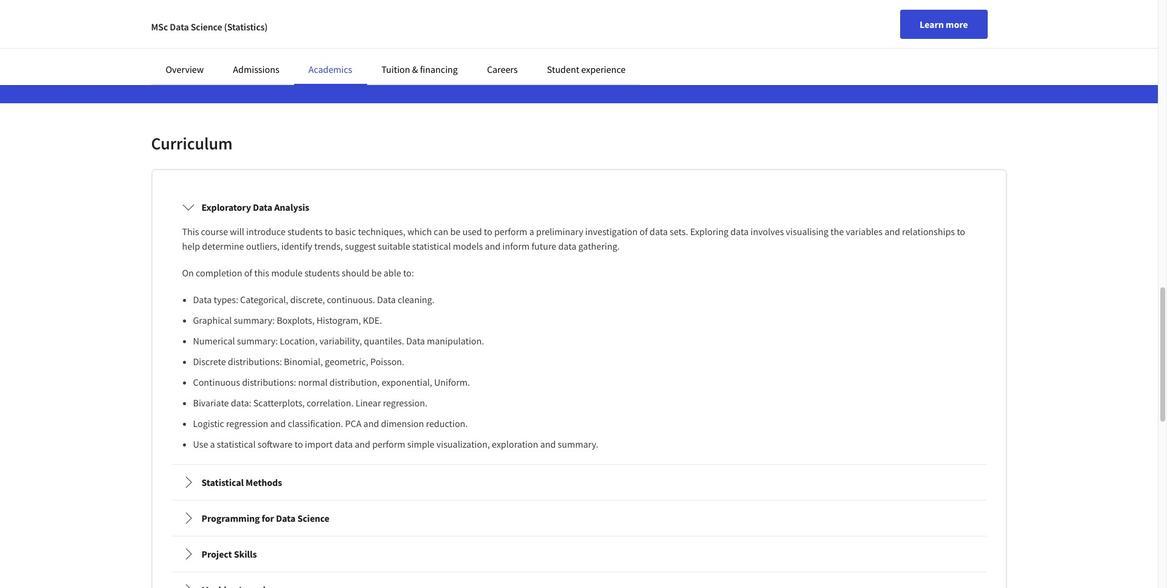 Task type: vqa. For each thing, say whether or not it's contained in the screenshot.
list containing Data types: Categorical, discrete, continuous. Data cleaning.
yes



Task type: locate. For each thing, give the bounding box(es) containing it.
0 vertical spatial analysis
[[224, 10, 259, 22]]

1 vertical spatial science
[[298, 513, 330, 525]]

the
[[831, 226, 844, 238]]

list
[[187, 293, 976, 452]]

0 vertical spatial of
[[640, 226, 648, 238]]

and down the "(statistics)"
[[243, 40, 259, 52]]

summary: down graphical summary: boxplots, histogram, kde.
[[237, 335, 278, 347]]

1 vertical spatial a
[[530, 226, 535, 238]]

visualization,
[[437, 439, 490, 451]]

science right for
[[298, 513, 330, 525]]

msc data science (statistics)
[[151, 21, 268, 33]]

0 vertical spatial a
[[367, 40, 372, 52]]

1 vertical spatial will
[[230, 226, 244, 238]]

learn
[[920, 18, 944, 30]]

0 vertical spatial distributions:
[[228, 356, 282, 368]]

0 horizontal spatial science
[[191, 21, 222, 33]]

0 vertical spatial science
[[191, 21, 222, 33]]

and right variables
[[885, 226, 901, 238]]

basic
[[335, 226, 356, 238]]

0 vertical spatial be
[[451, 226, 461, 238]]

0 vertical spatial statistical
[[412, 240, 451, 252]]

0 horizontal spatial perform
[[372, 439, 406, 451]]

sets.
[[670, 226, 689, 238]]

summary: inside numerical summary: location, variability, quantiles. data manipulation. list item
[[237, 335, 278, 347]]

manipulation.
[[427, 335, 484, 347]]

use a statistical software to import data and perform simple visualization, exploration and summary.
[[193, 439, 599, 451]]

0 vertical spatial perform
[[495, 226, 528, 238]]

how right learn
[[239, 55, 256, 67]]

0 vertical spatial students
[[288, 226, 323, 238]]

logistic regression and classification. pca and dimension reduction. list item
[[193, 417, 976, 431]]

1 vertical spatial how
[[239, 55, 256, 67]]

you
[[183, 55, 198, 67]]

skills
[[234, 549, 257, 561]]

distributions: for continuous
[[242, 376, 296, 389]]

summary: down categorical,
[[234, 314, 275, 327]]

data up kde.
[[377, 294, 396, 306]]

distributions: up continuous
[[228, 356, 282, 368]]

students inside this course will introduce students to basic techniques, which can be used to perform a preliminary investigation of data sets. exploring data involves visualising the variables and relationships to help determine outliers, identify trends, suggest suitable statistical models and inform future data gathering.
[[288, 226, 323, 238]]

types:
[[214, 294, 238, 306]]

import
[[305, 439, 333, 451]]

be left able
[[372, 267, 382, 279]]

will up determine
[[230, 226, 244, 238]]

of
[[640, 226, 648, 238], [244, 267, 252, 279]]

trends,
[[314, 240, 343, 252]]

of right investigation
[[640, 226, 648, 238]]

bivariate
[[193, 397, 229, 409]]

0 horizontal spatial of
[[244, 267, 252, 279]]

cleaning.
[[398, 294, 435, 306]]

distributions: inside "list item"
[[228, 356, 282, 368]]

0 horizontal spatial how
[[239, 55, 256, 67]]

be right can
[[451, 226, 461, 238]]

data
[[203, 10, 222, 22], [170, 21, 189, 33], [253, 201, 273, 213], [193, 294, 212, 306], [377, 294, 396, 306], [406, 335, 425, 347], [276, 513, 296, 525]]

data up the introduce
[[253, 201, 273, 213]]

data left involves
[[731, 226, 749, 238]]

statistical inside this course will introduce students to basic techniques, which can be used to perform a preliminary investigation of data sets. exploring data involves visualising the variables and relationships to help determine outliers, identify trends, suggest suitable statistical models and inform future data gathering.
[[412, 240, 451, 252]]

how
[[261, 40, 278, 52], [239, 55, 256, 67]]

location,
[[280, 335, 318, 347]]

perform inside this course will introduce students to basic techniques, which can be used to perform a preliminary investigation of data sets. exploring data involves visualising the variables and relationships to help determine outliers, identify trends, suggest suitable statistical models and inform future data gathering.
[[495, 226, 528, 238]]

1 vertical spatial exploratory
[[202, 201, 251, 213]]

and down pca
[[355, 439, 371, 451]]

suitable
[[378, 240, 410, 252]]

data inside list item
[[406, 335, 425, 347]]

statistical methods
[[202, 477, 282, 489]]

1 vertical spatial distributions:
[[242, 376, 296, 389]]

a inside list item
[[210, 439, 215, 451]]

to up trends,
[[325, 226, 333, 238]]

on completion of this module students should be able to:
[[182, 267, 414, 279]]

1 vertical spatial summary:
[[237, 335, 278, 347]]

reduction.
[[426, 418, 468, 430]]

numerical
[[193, 335, 235, 347]]

programming for data science button
[[172, 502, 986, 536]]

experience
[[582, 63, 626, 75]]

learn more
[[920, 18, 969, 30]]

this inside learning data analysis and how to bring data to life is a sought-after skill in every industry. in this course, you will learn how to analyse and investigate data sets and explore ways to visualise data.
[[526, 40, 541, 52]]

continuous distributions: normal distribution, exponential, uniform. list item
[[193, 375, 976, 390]]

science up analysis
[[191, 21, 222, 33]]

exploratory up "course"
[[202, 201, 251, 213]]

to left life
[[334, 40, 343, 52]]

models
[[453, 240, 483, 252]]

data up graphical
[[193, 294, 212, 306]]

to left import on the left of the page
[[295, 439, 303, 451]]

statistical inside list item
[[217, 439, 256, 451]]

analysis up the introduce
[[274, 201, 309, 213]]

be inside this course will introduce students to basic techniques, which can be used to perform a preliminary investigation of data sets. exploring data involves visualising the variables and relationships to help determine outliers, identify trends, suggest suitable statistical models and inform future data gathering.
[[451, 226, 461, 238]]

statistical down can
[[412, 240, 451, 252]]

dimension
[[381, 418, 424, 430]]

industry.
[[478, 40, 514, 52]]

data up you
[[189, 40, 207, 52]]

distributions: inside list item
[[242, 376, 296, 389]]

in
[[516, 40, 524, 52]]

categorical,
[[240, 294, 288, 306]]

analysis up analysis
[[224, 10, 259, 22]]

summary: for graphical
[[234, 314, 275, 327]]

logistic regression and classification. pca and dimension reduction.
[[193, 418, 468, 430]]

to:
[[403, 267, 414, 279]]

1 horizontal spatial of
[[640, 226, 648, 238]]

1 vertical spatial perform
[[372, 439, 406, 451]]

graphical summary: boxplots, histogram, kde.
[[193, 314, 382, 327]]

is
[[359, 40, 365, 52]]

learn
[[216, 55, 237, 67]]

1 horizontal spatial statistical
[[412, 240, 451, 252]]

exploratory data analysis inside dropdown button
[[202, 201, 309, 213]]

will right you
[[200, 55, 214, 67]]

to left analyse
[[258, 55, 266, 67]]

0 vertical spatial will
[[200, 55, 214, 67]]

a right is
[[367, 40, 372, 52]]

careers
[[487, 63, 518, 75]]

distributions: for discrete
[[228, 356, 282, 368]]

binomial,
[[284, 356, 323, 368]]

science
[[191, 21, 222, 33], [298, 513, 330, 525]]

used
[[463, 226, 482, 238]]

1 vertical spatial students
[[305, 267, 340, 279]]

software
[[258, 439, 293, 451]]

a inside this course will introduce students to basic techniques, which can be used to perform a preliminary investigation of data sets. exploring data involves visualising the variables and relationships to help determine outliers, identify trends, suggest suitable statistical models and inform future data gathering.
[[530, 226, 535, 238]]

data right quantiles.
[[406, 335, 425, 347]]

this left module
[[254, 267, 269, 279]]

0 vertical spatial exploratory data analysis
[[151, 10, 259, 22]]

and down scatterplots,
[[270, 418, 286, 430]]

statistical down regression
[[217, 439, 256, 451]]

future
[[532, 240, 557, 252]]

this course will introduce students to basic techniques, which can be used to perform a preliminary investigation of data sets. exploring data involves visualising the variables and relationships to help determine outliers, identify trends, suggest suitable statistical models and inform future data gathering.
[[182, 226, 966, 252]]

students up "identify"
[[288, 226, 323, 238]]

1 vertical spatial be
[[372, 267, 382, 279]]

0 vertical spatial exploratory
[[151, 10, 201, 22]]

graphical summary: boxplots, histogram, kde. list item
[[193, 313, 976, 328]]

1 vertical spatial this
[[254, 267, 269, 279]]

bring
[[291, 40, 312, 52]]

of right completion
[[244, 267, 252, 279]]

summary: inside graphical summary: boxplots, histogram, kde. list item
[[234, 314, 275, 327]]

1 horizontal spatial will
[[230, 226, 244, 238]]

data down pca
[[335, 439, 353, 451]]

data inside list item
[[335, 439, 353, 451]]

project skills button
[[172, 538, 986, 572]]

1 horizontal spatial analysis
[[274, 201, 309, 213]]

a right use
[[210, 439, 215, 451]]

1 horizontal spatial science
[[298, 513, 330, 525]]

exploratory data analysis up the introduce
[[202, 201, 309, 213]]

pca
[[345, 418, 362, 430]]

data:
[[231, 397, 252, 409]]

linear
[[356, 397, 381, 409]]

1 horizontal spatial how
[[261, 40, 278, 52]]

distributions: up scatterplots,
[[242, 376, 296, 389]]

variability,
[[320, 335, 362, 347]]

exploratory
[[151, 10, 201, 22], [202, 201, 251, 213]]

students
[[288, 226, 323, 238], [305, 267, 340, 279]]

1 vertical spatial analysis
[[274, 201, 309, 213]]

completion
[[196, 267, 242, 279]]

student experience
[[547, 63, 626, 75]]

this right in
[[526, 40, 541, 52]]

a up future
[[530, 226, 535, 238]]

0 horizontal spatial will
[[200, 55, 214, 67]]

numerical summary: location, variability, quantiles. data manipulation.
[[193, 335, 484, 347]]

1 horizontal spatial be
[[451, 226, 461, 238]]

students down trends,
[[305, 267, 340, 279]]

of inside this course will introduce students to basic techniques, which can be used to perform a preliminary investigation of data sets. exploring data involves visualising the variables and relationships to help determine outliers, identify trends, suggest suitable statistical models and inform future data gathering.
[[640, 226, 648, 238]]

perform down dimension
[[372, 439, 406, 451]]

data
[[189, 40, 207, 52], [314, 40, 332, 52], [365, 55, 383, 67], [650, 226, 668, 238], [731, 226, 749, 238], [559, 240, 577, 252], [335, 439, 353, 451]]

discrete distributions: binomial, geometric, poisson.
[[193, 356, 405, 368]]

0 vertical spatial summary:
[[234, 314, 275, 327]]

summary: for numerical
[[237, 335, 278, 347]]

2 vertical spatial a
[[210, 439, 215, 451]]

explore
[[421, 55, 451, 67]]

perform up inform
[[495, 226, 528, 238]]

will inside learning data analysis and how to bring data to life is a sought-after skill in every industry. in this course, you will learn how to analyse and investigate data sets and explore ways to visualise data.
[[200, 55, 214, 67]]

for
[[262, 513, 274, 525]]

continuous.
[[327, 294, 375, 306]]

academics link
[[309, 63, 352, 75]]

0 horizontal spatial a
[[210, 439, 215, 451]]

after
[[405, 40, 424, 52]]

bivariate data: scatterplots, correlation. linear regression.
[[193, 397, 428, 409]]

learning
[[151, 40, 187, 52]]

kde.
[[363, 314, 382, 327]]

will
[[200, 55, 214, 67], [230, 226, 244, 238]]

0 vertical spatial this
[[526, 40, 541, 52]]

0 horizontal spatial exploratory
[[151, 10, 201, 22]]

distributions:
[[228, 356, 282, 368], [242, 376, 296, 389]]

exploratory up learning
[[151, 10, 201, 22]]

techniques,
[[358, 226, 406, 238]]

1 vertical spatial exploratory data analysis
[[202, 201, 309, 213]]

exploratory data analysis up analysis
[[151, 10, 259, 22]]

data right "msc"
[[170, 21, 189, 33]]

data right for
[[276, 513, 296, 525]]

0 horizontal spatial statistical
[[217, 439, 256, 451]]

1 horizontal spatial perform
[[495, 226, 528, 238]]

methods
[[246, 477, 282, 489]]

1 horizontal spatial a
[[367, 40, 372, 52]]

1 vertical spatial statistical
[[217, 439, 256, 451]]

will inside this course will introduce students to basic techniques, which can be used to perform a preliminary investigation of data sets. exploring data involves visualising the variables and relationships to help determine outliers, identify trends, suggest suitable statistical models and inform future data gathering.
[[230, 226, 244, 238]]

1 horizontal spatial exploratory
[[202, 201, 251, 213]]

how up analyse
[[261, 40, 278, 52]]

2 horizontal spatial a
[[530, 226, 535, 238]]

1 horizontal spatial this
[[526, 40, 541, 52]]



Task type: describe. For each thing, give the bounding box(es) containing it.
normal
[[298, 376, 328, 389]]

and down after
[[403, 55, 419, 67]]

tuition & financing
[[382, 63, 458, 75]]

continuous
[[193, 376, 240, 389]]

geometric,
[[325, 356, 369, 368]]

data down is
[[365, 55, 383, 67]]

programming for data science
[[202, 513, 330, 525]]

preliminary
[[536, 226, 584, 238]]

student experience link
[[547, 63, 626, 75]]

a inside learning data analysis and how to bring data to life is a sought-after skill in every industry. in this course, you will learn how to analyse and investigate data sets and explore ways to visualise data.
[[367, 40, 372, 52]]

to up analyse
[[280, 40, 289, 52]]

course
[[201, 226, 228, 238]]

to inside list item
[[295, 439, 303, 451]]

identify
[[281, 240, 313, 252]]

more
[[946, 18, 969, 30]]

statistical methods button
[[172, 466, 986, 500]]

correlation.
[[307, 397, 354, 409]]

careers link
[[487, 63, 518, 75]]

data left sets.
[[650, 226, 668, 238]]

ways
[[453, 55, 473, 67]]

scatterplots,
[[253, 397, 305, 409]]

admissions
[[233, 63, 280, 75]]

science inside programming for data science dropdown button
[[298, 513, 330, 525]]

use a statistical software to import data and perform simple visualization, exploration and summary. list item
[[193, 437, 976, 452]]

which
[[408, 226, 432, 238]]

course,
[[151, 55, 181, 67]]

data types: categorical, discrete, continuous. data cleaning.
[[193, 294, 435, 306]]

uniform.
[[434, 376, 470, 389]]

statistical
[[202, 477, 244, 489]]

tuition
[[382, 63, 410, 75]]

(statistics)
[[224, 21, 268, 33]]

exploratory data analysis button
[[172, 190, 986, 224]]

project skills
[[202, 549, 257, 561]]

0 vertical spatial how
[[261, 40, 278, 52]]

programming
[[202, 513, 260, 525]]

able
[[384, 267, 401, 279]]

to right ways
[[475, 55, 484, 67]]

tuition & financing link
[[382, 63, 458, 75]]

data up analysis
[[203, 10, 222, 22]]

project
[[202, 549, 232, 561]]

analyse
[[268, 55, 299, 67]]

should
[[342, 267, 370, 279]]

suggest
[[345, 240, 376, 252]]

data down preliminary on the top
[[559, 240, 577, 252]]

data.
[[523, 55, 543, 67]]

and left inform
[[485, 240, 501, 252]]

analysis inside dropdown button
[[274, 201, 309, 213]]

regression.
[[383, 397, 428, 409]]

and down bring
[[301, 55, 317, 67]]

to right 'relationships'
[[957, 226, 966, 238]]

introduce
[[246, 226, 286, 238]]

determine
[[202, 240, 244, 252]]

poisson.
[[371, 356, 405, 368]]

histogram,
[[317, 314, 361, 327]]

perform inside use a statistical software to import data and perform simple visualization, exploration and summary. list item
[[372, 439, 406, 451]]

simple
[[407, 439, 435, 451]]

learn more button
[[901, 10, 988, 39]]

and left summary.
[[541, 439, 556, 451]]

on
[[182, 267, 194, 279]]

exploratory data analysis link
[[151, 10, 259, 22]]

exploratory inside dropdown button
[[202, 201, 251, 213]]

numerical summary: location, variability, quantiles. data manipulation. list item
[[193, 334, 976, 349]]

visualise
[[486, 55, 521, 67]]

relationships
[[903, 226, 956, 238]]

0 horizontal spatial be
[[372, 267, 382, 279]]

curriculum
[[151, 133, 233, 154]]

0 horizontal spatial this
[[254, 267, 269, 279]]

data types: categorical, discrete, continuous. data cleaning. list item
[[193, 293, 976, 307]]

can
[[434, 226, 449, 238]]

variables
[[846, 226, 883, 238]]

use
[[193, 439, 208, 451]]

sought-
[[374, 40, 405, 52]]

learning data analysis and how to bring data to life is a sought-after skill in every industry. in this course, you will learn how to analyse and investigate data sets and explore ways to visualise data.
[[151, 40, 543, 67]]

regression
[[226, 418, 268, 430]]

0 horizontal spatial analysis
[[224, 10, 259, 22]]

to right used
[[484, 226, 493, 238]]

discrete distributions: binomial, geometric, poisson. list item
[[193, 355, 976, 369]]

summary.
[[558, 439, 599, 451]]

academics
[[309, 63, 352, 75]]

data right bring
[[314, 40, 332, 52]]

in
[[444, 40, 452, 52]]

sets
[[385, 55, 401, 67]]

involves
[[751, 226, 784, 238]]

student
[[547, 63, 580, 75]]

discrete
[[193, 356, 226, 368]]

msc
[[151, 21, 168, 33]]

1 vertical spatial of
[[244, 267, 252, 279]]

classification.
[[288, 418, 343, 430]]

financing
[[420, 63, 458, 75]]

exploring
[[691, 226, 729, 238]]

investigate
[[319, 55, 363, 67]]

bivariate data: scatterplots, correlation. linear regression. list item
[[193, 396, 976, 411]]

gathering.
[[579, 240, 620, 252]]

and right pca
[[364, 418, 379, 430]]

&
[[412, 63, 418, 75]]

investigation
[[586, 226, 638, 238]]

help
[[182, 240, 200, 252]]

overview link
[[166, 63, 204, 75]]

admissions link
[[233, 63, 280, 75]]

list containing data types: categorical, discrete, continuous. data cleaning.
[[187, 293, 976, 452]]

boxplots,
[[277, 314, 315, 327]]



